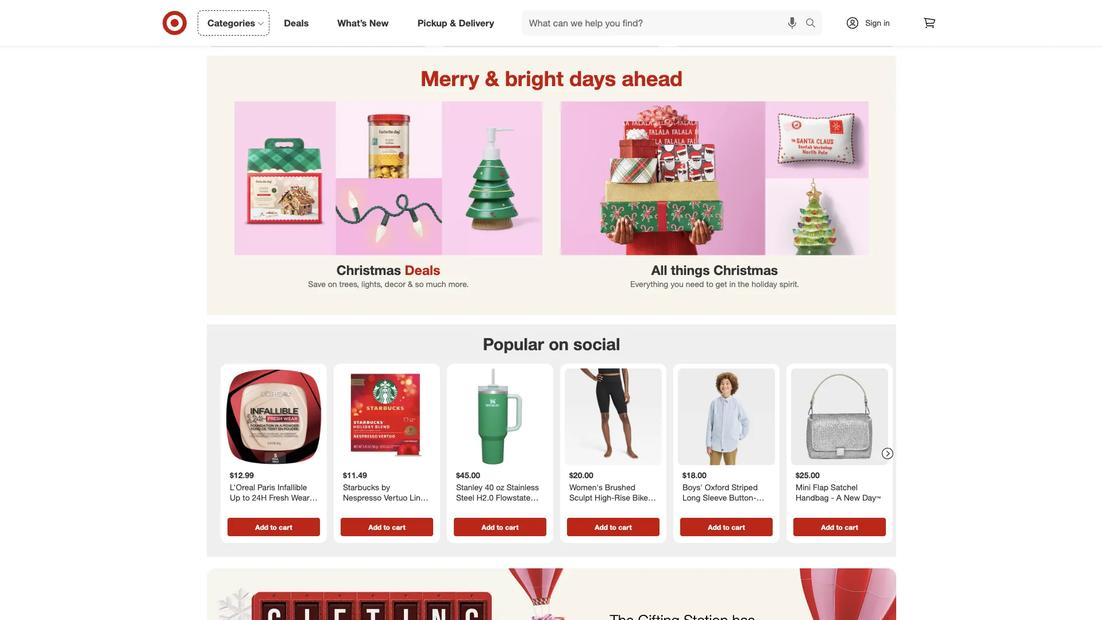 Task type: locate. For each thing, give the bounding box(es) containing it.
2 horizontal spatial &
[[485, 66, 499, 91]]

&
[[450, 17, 456, 28], [485, 66, 499, 91], [408, 280, 413, 290]]

1 horizontal spatial &
[[450, 17, 456, 28]]

- inside $18.00 boys' oxford striped long sleeve button- down shirt - art class™
[[725, 503, 728, 513]]

what's
[[337, 17, 367, 28]]

add to cart button
[[228, 519, 320, 537], [341, 519, 433, 537], [454, 519, 546, 537], [567, 519, 660, 537], [680, 519, 773, 537], [794, 519, 886, 537]]

6 add from the left
[[821, 523, 834, 532]]

spirit.
[[780, 280, 799, 290]]

1 vertical spatial on
[[549, 334, 569, 355]]

l'oreal paris infallible up to 24h fresh wear foundation in a powder - 0.31oz image
[[225, 369, 322, 466]]

1 horizontal spatial -
[[831, 493, 834, 503]]

$11.49 link
[[338, 369, 436, 516]]

boys' oxford striped long sleeve button-down shirt - art class™ image
[[678, 369, 775, 466]]

5 add to cart from the left
[[708, 523, 745, 532]]

0 horizontal spatial on
[[328, 280, 337, 290]]

pickup & delivery
[[418, 17, 494, 28]]

in right sign
[[884, 18, 890, 28]]

you
[[671, 280, 684, 290]]

2 vertical spatial &
[[408, 280, 413, 290]]

& left so
[[408, 280, 413, 290]]

1 horizontal spatial in
[[884, 18, 890, 28]]

2 christmas from the left
[[714, 263, 778, 279]]

1 horizontal spatial deals
[[405, 263, 440, 279]]

3 add from the left
[[482, 523, 495, 532]]

2 add from the left
[[369, 523, 382, 532]]

on inside christmas deals save on trees, lights, decor & so much more.
[[328, 280, 337, 290]]

add for $20.00
[[595, 523, 608, 532]]

5 cart from the left
[[732, 523, 745, 532]]

new
[[369, 17, 389, 28], [844, 493, 860, 503]]

1 add to cart from the left
[[255, 523, 292, 532]]

in
[[884, 18, 890, 28], [730, 280, 736, 290]]

day™
[[862, 493, 881, 503]]

deals up so
[[405, 263, 440, 279]]

1 vertical spatial &
[[485, 66, 499, 91]]

0 vertical spatial deals
[[284, 17, 309, 28]]

- left art
[[725, 503, 728, 513]]

1 horizontal spatial christmas
[[714, 263, 778, 279]]

& for merry
[[485, 66, 499, 91]]

add to cart
[[255, 523, 292, 532], [369, 523, 406, 532], [482, 523, 519, 532], [595, 523, 632, 532], [708, 523, 745, 532], [821, 523, 858, 532]]

deals
[[284, 17, 309, 28], [405, 263, 440, 279]]

3 add to cart from the left
[[482, 523, 519, 532]]

0 horizontal spatial &
[[408, 280, 413, 290]]

$25.00
[[796, 471, 820, 481]]

delivery
[[459, 17, 494, 28]]

new right what's
[[369, 17, 389, 28]]

christmas inside all things christmas everything you need to get in the holiday spirit.
[[714, 263, 778, 279]]

merry & bright days ahead
[[421, 66, 683, 91]]

What can we help you find? suggestions appear below search field
[[522, 10, 809, 36]]

on right "save"
[[328, 280, 337, 290]]

6 add to cart button from the left
[[794, 519, 886, 537]]

1 horizontal spatial on
[[549, 334, 569, 355]]

& right pickup
[[450, 17, 456, 28]]

in inside sign in link
[[884, 18, 890, 28]]

cart
[[279, 523, 292, 532], [392, 523, 406, 532], [505, 523, 519, 532], [618, 523, 632, 532], [732, 523, 745, 532], [845, 523, 858, 532]]

on inside carousel region
[[549, 334, 569, 355]]

new right a
[[844, 493, 860, 503]]

1 horizontal spatial new
[[844, 493, 860, 503]]

0 vertical spatial new
[[369, 17, 389, 28]]

add
[[255, 523, 268, 532], [369, 523, 382, 532], [482, 523, 495, 532], [595, 523, 608, 532], [708, 523, 721, 532], [821, 523, 834, 532]]

christmas up the
[[714, 263, 778, 279]]

1 add from the left
[[255, 523, 268, 532]]

4 cart from the left
[[618, 523, 632, 532]]

6 add to cart from the left
[[821, 523, 858, 532]]

1 vertical spatial deals
[[405, 263, 440, 279]]

- left a
[[831, 493, 834, 503]]

save
[[308, 280, 326, 290]]

& left bright
[[485, 66, 499, 91]]

0 vertical spatial &
[[450, 17, 456, 28]]

4 add to cart button from the left
[[567, 519, 660, 537]]

categories link
[[198, 10, 270, 36]]

$45.00
[[456, 471, 480, 481]]

-
[[831, 493, 834, 503], [725, 503, 728, 513]]

1 vertical spatial in
[[730, 280, 736, 290]]

deals left what's
[[284, 17, 309, 28]]

cart for $20.00
[[618, 523, 632, 532]]

search button
[[800, 10, 828, 38]]

stanley 40 oz stainless steel h2.0 flowstate quencher tumbler - meadow image
[[452, 369, 549, 466]]

0 horizontal spatial new
[[369, 17, 389, 28]]

1 add to cart button from the left
[[228, 519, 320, 537]]

christmas up lights,
[[337, 263, 401, 279]]

add for $45.00
[[482, 523, 495, 532]]

to for $12.99
[[270, 523, 277, 532]]

4 add to cart from the left
[[595, 523, 632, 532]]

1 cart from the left
[[279, 523, 292, 532]]

christmas deals save on trees, lights, decor & so much more.
[[308, 263, 469, 290]]

& inside christmas deals save on trees, lights, decor & so much more.
[[408, 280, 413, 290]]

add to cart button for $45.00
[[454, 519, 546, 537]]

on left "social"
[[549, 334, 569, 355]]

bright
[[505, 66, 564, 91]]

a
[[837, 493, 842, 503]]

lights,
[[361, 280, 383, 290]]

popular
[[483, 334, 544, 355]]

0 vertical spatial in
[[884, 18, 890, 28]]

0 horizontal spatial in
[[730, 280, 736, 290]]

2 add to cart from the left
[[369, 523, 406, 532]]

$20.00 link
[[565, 369, 662, 516]]

popular on social
[[483, 334, 620, 355]]

0 horizontal spatial deals
[[284, 17, 309, 28]]

add for $12.99
[[255, 523, 268, 532]]

flap
[[813, 483, 829, 493]]

ahead
[[622, 66, 683, 91]]

3 cart from the left
[[505, 523, 519, 532]]

on
[[328, 280, 337, 290], [549, 334, 569, 355]]

trees,
[[339, 280, 359, 290]]

class™
[[742, 503, 765, 513]]

0 vertical spatial on
[[328, 280, 337, 290]]

1 christmas from the left
[[337, 263, 401, 279]]

4 add from the left
[[595, 523, 608, 532]]

3 add to cart button from the left
[[454, 519, 546, 537]]

merry
[[421, 66, 479, 91]]

add to cart for $45.00
[[482, 523, 519, 532]]

christmas inside christmas deals save on trees, lights, decor & so much more.
[[337, 263, 401, 279]]

sleeve
[[703, 493, 727, 503]]

0 horizontal spatial -
[[725, 503, 728, 513]]

to for $25.00
[[836, 523, 843, 532]]

add to cart button for $12.99
[[228, 519, 320, 537]]

add to cart for $12.99
[[255, 523, 292, 532]]

add to cart for $11.49
[[369, 523, 406, 532]]

christmas
[[337, 263, 401, 279], [714, 263, 778, 279]]

add to cart button for $20.00
[[567, 519, 660, 537]]

2 cart from the left
[[392, 523, 406, 532]]

1 vertical spatial new
[[844, 493, 860, 503]]

need
[[686, 280, 704, 290]]

2 add to cart button from the left
[[341, 519, 433, 537]]

5 add from the left
[[708, 523, 721, 532]]

deals link
[[274, 10, 323, 36]]

$12.99 link
[[225, 369, 322, 516]]

$45.00 link
[[452, 369, 549, 516]]

to
[[706, 280, 714, 290], [270, 523, 277, 532], [384, 523, 390, 532], [497, 523, 503, 532], [610, 523, 617, 532], [723, 523, 730, 532], [836, 523, 843, 532]]

to for $18.00
[[723, 523, 730, 532]]

0 horizontal spatial christmas
[[337, 263, 401, 279]]

in left the
[[730, 280, 736, 290]]

down
[[683, 503, 703, 513]]



Task type: vqa. For each thing, say whether or not it's contained in the screenshot.
cart associated with $45.00
yes



Task type: describe. For each thing, give the bounding box(es) containing it.
all
[[652, 263, 667, 279]]

$12.99
[[230, 471, 254, 481]]

to for $20.00
[[610, 523, 617, 532]]

long
[[683, 493, 701, 503]]

in inside all things christmas everything you need to get in the holiday spirit.
[[730, 280, 736, 290]]

& for pickup
[[450, 17, 456, 28]]

oxford
[[705, 483, 729, 493]]

striped
[[732, 483, 758, 493]]

decor
[[385, 280, 406, 290]]

cart for $12.99
[[279, 523, 292, 532]]

all things christmas everything you need to get in the holiday spirit.
[[630, 263, 799, 290]]

women's brushed sculpt high-rise bike shorts 10" - all in motion™ image
[[565, 369, 662, 466]]

days
[[570, 66, 616, 91]]

more.
[[448, 280, 469, 290]]

add to cart button for $11.49
[[341, 519, 433, 537]]

what's new
[[337, 17, 389, 28]]

search
[[800, 18, 828, 30]]

pickup & delivery link
[[408, 10, 509, 36]]

add for $11.49
[[369, 523, 382, 532]]

things
[[671, 263, 710, 279]]

shirt
[[706, 503, 723, 513]]

everything
[[630, 280, 668, 290]]

- inside $25.00 mini flap satchel handbag - a new day™
[[831, 493, 834, 503]]

the
[[738, 280, 749, 290]]

so
[[415, 280, 424, 290]]

sign in link
[[836, 10, 908, 36]]

much
[[426, 280, 446, 290]]

to for $11.49
[[384, 523, 390, 532]]

satchel
[[831, 483, 858, 493]]

art
[[730, 503, 740, 513]]

to inside all things christmas everything you need to get in the holiday spirit.
[[706, 280, 714, 290]]

new inside $25.00 mini flap satchel handbag - a new day™
[[844, 493, 860, 503]]

$25.00 mini flap satchel handbag - a new day™
[[796, 471, 881, 503]]

5 add to cart button from the left
[[680, 519, 773, 537]]

cart for $45.00
[[505, 523, 519, 532]]

sign in
[[865, 18, 890, 28]]

button-
[[729, 493, 757, 503]]

$18.00 boys' oxford striped long sleeve button- down shirt - art class™
[[683, 471, 765, 513]]

mini
[[796, 483, 811, 493]]

boys'
[[683, 483, 703, 493]]

$20.00
[[569, 471, 594, 481]]

sign
[[865, 18, 882, 28]]

mini flap satchel handbag - a new day™ image
[[791, 369, 888, 466]]

$18.00
[[683, 471, 707, 481]]

categories
[[207, 17, 255, 28]]

$11.49
[[343, 471, 367, 481]]

pickup
[[418, 17, 447, 28]]

deals inside christmas deals save on trees, lights, decor & so much more.
[[405, 263, 440, 279]]

holiday
[[752, 280, 777, 290]]

get
[[716, 280, 727, 290]]

what's new link
[[328, 10, 403, 36]]

starbucks by nespresso vertuo line pods - starbucks holiday blend (target exclusive) image
[[338, 369, 436, 466]]

6 cart from the left
[[845, 523, 858, 532]]

handbag
[[796, 493, 829, 503]]

social
[[573, 334, 620, 355]]

add to cart for $20.00
[[595, 523, 632, 532]]

carousel region
[[207, 325, 896, 569]]

to for $45.00
[[497, 523, 503, 532]]

cart for $11.49
[[392, 523, 406, 532]]



